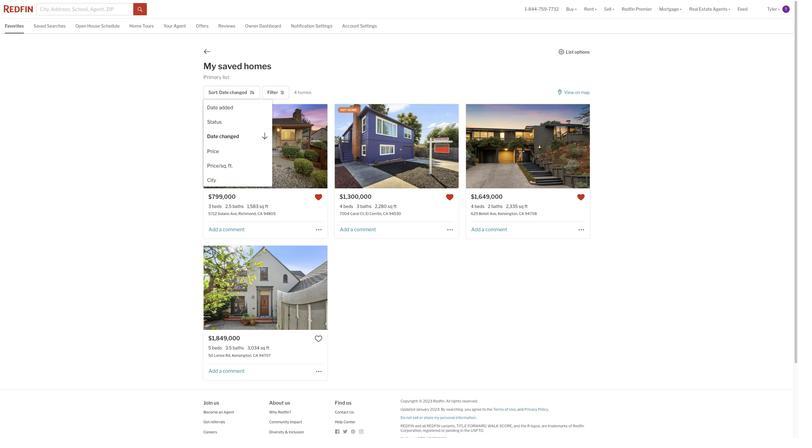 Task type: describe. For each thing, give the bounding box(es) containing it.
2 horizontal spatial the
[[521, 424, 527, 429]]

owner
[[245, 23, 259, 29]]

status button
[[203, 114, 272, 129]]

dialog containing date added
[[203, 100, 272, 187]]

,
[[516, 407, 517, 412]]

1 photo of 7004 carol ct, el cerrito, ca 94530 image from the left
[[211, 104, 335, 189]]

5712
[[208, 212, 217, 216]]

beds for $1,849,000
[[212, 346, 222, 351]]

3.5
[[225, 346, 232, 351]]

redfin and all redfin variants, title forward, walk score, and the r logos, are trademarks of redfin corporation, registered or pending in the uspto.
[[401, 424, 584, 433]]

walk
[[488, 424, 499, 429]]

become
[[203, 410, 218, 415]]

logos,
[[531, 424, 541, 429]]

us for find us
[[346, 400, 352, 406]]

you
[[465, 407, 471, 412]]

beds for $799,000
[[212, 204, 222, 209]]

2
[[488, 204, 491, 209]]

notification settings link
[[291, 19, 332, 33]]

carol
[[350, 212, 359, 216]]

do not sell or share my personal information link
[[401, 416, 476, 420]]

to
[[233, 108, 237, 112]]

2.5
[[225, 204, 232, 209]]

get referrals button
[[203, 420, 225, 425]]

baths for $1,849,000
[[233, 346, 244, 351]]

searches
[[47, 23, 66, 29]]

3.5 baths
[[225, 346, 244, 351]]

add for $1,849,000
[[209, 369, 218, 374]]

buy ▾
[[566, 7, 577, 12]]

2,335
[[506, 204, 518, 209]]

favorite button image
[[315, 335, 323, 343]]

ave, for $799,000
[[230, 212, 238, 216]]

careers
[[203, 430, 217, 435]]

a for $799,000
[[219, 227, 222, 233]]

estate
[[699, 7, 712, 12]]

ca down 2,280 sq ft
[[383, 212, 388, 216]]

date for changed
[[207, 134, 218, 140]]

1 horizontal spatial the
[[487, 407, 493, 412]]

list options button
[[558, 49, 590, 54]]

redfin twitter image
[[343, 429, 348, 434]]

hot home
[[340, 108, 357, 112]]

copyright: © 2023 redfin. all rights reserved.
[[401, 399, 478, 404]]

3 photo of 5712 solano ave, richmond, ca 94805 image from the left
[[327, 104, 451, 189]]

beds for $1,649,000
[[475, 204, 485, 209]]

629 beloit ave, kensington, ca 94708
[[471, 212, 537, 216]]

tyler ▾
[[767, 7, 780, 12]]

notification settings
[[291, 23, 332, 29]]

variants,
[[441, 424, 456, 429]]

favorite button checkbox for $799,000
[[315, 194, 323, 202]]

registered
[[423, 429, 441, 433]]

offers
[[196, 23, 209, 29]]

open sat, 1pm to 4pm
[[209, 108, 245, 112]]

3 photo of 7004 carol ct, el cerrito, ca 94530 image from the left
[[459, 104, 583, 189]]

filter
[[267, 90, 278, 95]]

diversity & inclusion
[[269, 430, 304, 435]]

comment for $1,849,000
[[223, 369, 245, 374]]

settings for notification settings
[[316, 23, 332, 29]]

view on map button
[[557, 86, 590, 99]]

real estate agents ▾
[[689, 7, 731, 12]]

help center
[[335, 420, 355, 425]]

us for about us
[[285, 400, 290, 406]]

and right the score,
[[514, 424, 520, 429]]

mortgage
[[659, 7, 679, 12]]

add a comment for $1,849,000
[[209, 369, 245, 374]]

open
[[209, 108, 218, 112]]

on
[[575, 90, 580, 95]]

primary
[[203, 75, 222, 80]]

3 photo of 50 lenox rd, kensington, ca 94707 image from the left
[[327, 246, 451, 330]]

baths for $1,300,000
[[360, 204, 372, 209]]

$1,649,000
[[471, 194, 503, 200]]

3 photo of 629 beloit ave, kensington, ca 94708 image from the left
[[590, 104, 714, 189]]

city
[[207, 178, 216, 183]]

open house schedule link
[[75, 19, 120, 33]]

home tours link
[[130, 19, 154, 33]]

saved searches
[[34, 23, 66, 29]]

sq for $1,649,000
[[519, 204, 524, 209]]

sq for $1,849,000
[[260, 346, 265, 351]]

2 photo of 5712 solano ave, richmond, ca 94805 image from the left
[[203, 104, 327, 189]]

buy
[[566, 7, 574, 12]]

ca for $1,849,000
[[253, 353, 258, 358]]

:
[[217, 90, 218, 95]]

1,583 sq ft
[[247, 204, 268, 209]]

add for $1,300,000
[[340, 227, 349, 233]]

are
[[542, 424, 547, 429]]

favorite button image for $799,000
[[315, 194, 323, 202]]

add for $799,000
[[209, 227, 218, 233]]

4pm
[[238, 108, 245, 112]]

▾ for mortgage ▾
[[680, 7, 682, 12]]

0 horizontal spatial 4
[[294, 90, 297, 95]]

rent ▾ button
[[581, 0, 601, 18]]

759-
[[539, 7, 548, 12]]

get
[[203, 420, 210, 425]]

ft for $1,649,000
[[525, 204, 528, 209]]

&
[[285, 430, 288, 435]]

and right ","
[[517, 407, 524, 412]]

favorite button checkbox
[[446, 194, 454, 202]]

5712 solano ave, richmond, ca 94805
[[208, 212, 276, 216]]

3,034
[[247, 346, 260, 351]]

why
[[269, 410, 277, 415]]

beloit
[[479, 212, 489, 216]]

▾ for buy ▾
[[575, 7, 577, 12]]

sell ▾ button
[[601, 0, 618, 18]]

50
[[208, 353, 213, 358]]

sell
[[604, 7, 612, 12]]

add a comment button for $799,000
[[208, 227, 245, 233]]

information
[[456, 416, 476, 420]]

user photo image
[[783, 6, 790, 13]]

my
[[434, 416, 439, 420]]

my
[[203, 61, 216, 71]]

7004 carol ct, el cerrito, ca 94530
[[340, 212, 401, 216]]

about us
[[269, 400, 290, 406]]

an
[[219, 410, 223, 415]]

▾ for tyler ▾
[[778, 7, 780, 12]]

4 beds for $1,300,000
[[340, 204, 353, 209]]

score,
[[500, 424, 513, 429]]

homes inside my saved homes primary list
[[244, 61, 272, 71]]

settings for account settings
[[360, 23, 377, 29]]

4 homes
[[294, 90, 311, 95]]

get referrals
[[203, 420, 225, 425]]

4 for $1,649,000
[[471, 204, 474, 209]]

2 photo of 7004 carol ct, el cerrito, ca 94530 image from the left
[[335, 104, 459, 189]]

list
[[566, 49, 574, 54]]

0 vertical spatial of
[[505, 407, 508, 412]]

schedule
[[101, 23, 120, 29]]

1 redfin from the left
[[401, 424, 414, 429]]

add for $1,649,000
[[471, 227, 481, 233]]

or inside redfin and all redfin variants, title forward, walk score, and the r logos, are trademarks of redfin corporation, registered or pending in the uspto.
[[441, 429, 445, 433]]

add a comment button for $1,300,000
[[340, 227, 376, 233]]

2023:
[[430, 407, 440, 412]]

city button
[[203, 172, 272, 187]]

agree
[[472, 407, 482, 412]]

terms of use link
[[493, 407, 516, 412]]

4 beds for $1,649,000
[[471, 204, 485, 209]]

community impact
[[269, 420, 302, 425]]

1 photo of 5712 solano ave, richmond, ca 94805 image from the left
[[80, 104, 204, 189]]

2 photo of 50 lenox rd, kensington, ca 94707 image from the left
[[203, 246, 327, 330]]

referrals
[[211, 420, 225, 425]]

r
[[527, 424, 530, 429]]

notification
[[291, 23, 315, 29]]



Task type: vqa. For each thing, say whether or not it's contained in the screenshot.
right New
no



Task type: locate. For each thing, give the bounding box(es) containing it.
home
[[348, 108, 357, 112]]

0 vertical spatial or
[[419, 416, 423, 420]]

sq up 94707
[[260, 346, 265, 351]]

home
[[130, 23, 142, 29]]

6 ▾ from the left
[[778, 7, 780, 12]]

1 horizontal spatial us
[[285, 400, 290, 406]]

favorites
[[5, 23, 24, 29]]

reserved.
[[462, 399, 478, 404]]

baths for $1,649,000
[[491, 204, 503, 209]]

0 vertical spatial date
[[219, 90, 229, 95]]

1 ave, from the left
[[230, 212, 238, 216]]

4 right the filter popup button
[[294, 90, 297, 95]]

beds up 5712
[[212, 204, 222, 209]]

▾ right agents
[[729, 7, 731, 12]]

0 horizontal spatial the
[[464, 429, 470, 433]]

2 favorite button image from the left
[[446, 194, 454, 202]]

ft for $799,000
[[265, 204, 268, 209]]

buy ▾ button
[[566, 0, 577, 18]]

comment for $1,649,000
[[485, 227, 507, 233]]

1 4 beds from the left
[[340, 204, 353, 209]]

1 horizontal spatial of
[[569, 424, 572, 429]]

open
[[75, 23, 86, 29]]

agent right your
[[174, 23, 186, 29]]

homes right saved
[[244, 61, 272, 71]]

updated january 2023: by searching, you agree to the terms of use , and privacy policy .
[[401, 407, 549, 412]]

a down lenox
[[219, 369, 222, 374]]

ct,
[[360, 212, 365, 216]]

add a comment button down beloit
[[471, 227, 508, 233]]

ca
[[257, 212, 263, 216], [383, 212, 388, 216], [519, 212, 524, 216], [253, 353, 258, 358]]

sell ▾ button
[[604, 0, 614, 18]]

0 horizontal spatial kensington,
[[232, 353, 252, 358]]

baths for $799,000
[[232, 204, 244, 209]]

0 vertical spatial kensington,
[[498, 212, 518, 216]]

personal
[[440, 416, 455, 420]]

owner dashboard
[[245, 23, 281, 29]]

real estate agents ▾ link
[[689, 0, 731, 18]]

1 vertical spatial or
[[441, 429, 445, 433]]

ca down 3,034
[[253, 353, 258, 358]]

1 horizontal spatial .
[[548, 407, 549, 412]]

1 vertical spatial date
[[207, 105, 218, 111]]

options
[[575, 49, 590, 54]]

comment down 'rd,'
[[223, 369, 245, 374]]

of left the use
[[505, 407, 508, 412]]

0 horizontal spatial us
[[214, 400, 219, 406]]

help
[[335, 420, 343, 425]]

1 vertical spatial redfin
[[573, 424, 584, 429]]

redfin facebook image
[[335, 429, 340, 434]]

0 horizontal spatial agent
[[174, 23, 186, 29]]

ca for $1,649,000
[[519, 212, 524, 216]]

4 ▾ from the left
[[680, 7, 682, 12]]

photo of 5712 solano ave, richmond, ca 94805 image
[[80, 104, 204, 189], [203, 104, 327, 189], [327, 104, 451, 189]]

add a comment button
[[208, 227, 245, 233], [340, 227, 376, 233], [471, 227, 508, 233], [208, 369, 245, 374]]

add a comment button down 'rd,'
[[208, 369, 245, 374]]

3 up the carol
[[357, 204, 359, 209]]

1 horizontal spatial redfin
[[427, 424, 440, 429]]

sq right 1,583
[[259, 204, 264, 209]]

▾ right the sell
[[612, 7, 614, 12]]

us for join us
[[214, 400, 219, 406]]

us up redfin?
[[285, 400, 290, 406]]

account settings
[[342, 23, 377, 29]]

0 horizontal spatial 3
[[208, 204, 211, 209]]

0 vertical spatial changed
[[230, 90, 247, 95]]

ca for $799,000
[[257, 212, 263, 216]]

beds for $1,300,000
[[343, 204, 353, 209]]

1 vertical spatial agent
[[224, 410, 234, 415]]

4 for $1,300,000
[[340, 204, 343, 209]]

0 horizontal spatial redfin
[[573, 424, 584, 429]]

0 vertical spatial redfin
[[622, 7, 635, 12]]

50 lenox rd, kensington, ca 94707
[[208, 353, 271, 358]]

changed up date added button
[[230, 90, 247, 95]]

ft
[[265, 204, 268, 209], [393, 204, 397, 209], [525, 204, 528, 209], [266, 346, 269, 351]]

redfin instagram image
[[359, 429, 364, 434]]

why redfin?
[[269, 410, 291, 415]]

not
[[406, 416, 412, 420]]

1 horizontal spatial redfin
[[622, 7, 635, 12]]

1 vertical spatial homes
[[298, 90, 311, 95]]

add a comment for $1,300,000
[[340, 227, 376, 233]]

diversity
[[269, 430, 284, 435]]

settings right notification at the top left of the page
[[316, 23, 332, 29]]

ca down "1,583 sq ft"
[[257, 212, 263, 216]]

changed up the price button
[[219, 134, 239, 140]]

baths right 2
[[491, 204, 503, 209]]

4 beds
[[340, 204, 353, 209], [471, 204, 485, 209]]

ca down 2,335 sq ft
[[519, 212, 524, 216]]

feed
[[738, 7, 748, 12]]

date down status
[[207, 134, 218, 140]]

kensington, down 3.5 baths
[[232, 353, 252, 358]]

add a comment down beloit
[[471, 227, 507, 233]]

0 horizontal spatial homes
[[244, 61, 272, 71]]

1 horizontal spatial favorite button image
[[446, 194, 454, 202]]

comment for $799,000
[[223, 227, 245, 233]]

and left all
[[415, 424, 421, 429]]

photo of 629 beloit ave, kensington, ca 94708 image
[[342, 104, 466, 189], [466, 104, 590, 189], [590, 104, 714, 189]]

redfin premier button
[[618, 0, 656, 18]]

price/sq. ft.
[[207, 163, 233, 169]]

beds right 5
[[212, 346, 222, 351]]

add down "629" at the right of the page
[[471, 227, 481, 233]]

date changed
[[207, 134, 239, 140]]

join
[[203, 400, 213, 406]]

844-
[[529, 7, 539, 12]]

redfin left premier
[[622, 7, 635, 12]]

of right trademarks
[[569, 424, 572, 429]]

2 ave, from the left
[[490, 212, 497, 216]]

0 horizontal spatial of
[[505, 407, 508, 412]]

sell
[[413, 416, 419, 420]]

1 photo of 50 lenox rd, kensington, ca 94707 image from the left
[[80, 246, 204, 330]]

favorite button checkbox for $1,649,000
[[577, 194, 585, 202]]

and
[[517, 407, 524, 412], [415, 424, 421, 429], [514, 424, 520, 429]]

0 vertical spatial agent
[[174, 23, 186, 29]]

. right privacy on the bottom right
[[548, 407, 549, 412]]

ft up 94707
[[266, 346, 269, 351]]

1 photo of 629 beloit ave, kensington, ca 94708 image from the left
[[342, 104, 466, 189]]

3 favorite button image from the left
[[577, 194, 585, 202]]

comment down 629 beloit ave, kensington, ca 94708 at right top
[[485, 227, 507, 233]]

0 horizontal spatial settings
[[316, 23, 332, 29]]

0 horizontal spatial 4 beds
[[340, 204, 353, 209]]

photo of 7004 carol ct, el cerrito, ca 94530 image
[[211, 104, 335, 189], [335, 104, 459, 189], [459, 104, 583, 189]]

redfin inside redfin and all redfin variants, title forward, walk score, and the r logos, are trademarks of redfin corporation, registered or pending in the uspto.
[[573, 424, 584, 429]]

ft for $1,300,000
[[393, 204, 397, 209]]

or right sell
[[419, 416, 423, 420]]

1 horizontal spatial 4 beds
[[471, 204, 485, 209]]

1 horizontal spatial 3
[[357, 204, 359, 209]]

2,280
[[375, 204, 387, 209]]

3 for 3 baths
[[357, 204, 359, 209]]

redfin right trademarks
[[573, 424, 584, 429]]

redfin?
[[278, 410, 291, 415]]

1 horizontal spatial homes
[[298, 90, 311, 95]]

kensington, for $1,649,000
[[498, 212, 518, 216]]

date left sat,
[[207, 105, 218, 111]]

el
[[366, 212, 369, 216]]

1 vertical spatial changed
[[219, 134, 239, 140]]

use
[[509, 407, 516, 412]]

1 vertical spatial of
[[569, 424, 572, 429]]

date added button
[[203, 100, 272, 114]]

photo of 50 lenox rd, kensington, ca 94707 image
[[80, 246, 204, 330], [203, 246, 327, 330], [327, 246, 451, 330]]

price button
[[203, 144, 272, 158]]

City, Address, School, Agent, ZIP search field
[[36, 3, 133, 15]]

ft for $1,849,000
[[266, 346, 269, 351]]

2 us from the left
[[285, 400, 290, 406]]

3 us from the left
[[346, 400, 352, 406]]

▾ right tyler
[[778, 7, 780, 12]]

2 settings from the left
[[360, 23, 377, 29]]

redfin pinterest image
[[351, 429, 356, 434]]

1 horizontal spatial 4
[[340, 204, 343, 209]]

ave, for $1,649,000
[[490, 212, 497, 216]]

ave, down 2 baths
[[490, 212, 497, 216]]

add a comment for $799,000
[[209, 227, 245, 233]]

2 redfin from the left
[[427, 424, 440, 429]]

a down solano
[[219, 227, 222, 233]]

cerrito,
[[370, 212, 382, 216]]

comment for $1,300,000
[[354, 227, 376, 233]]

map
[[581, 90, 590, 95]]

to
[[482, 407, 486, 412]]

redfin down the not
[[401, 424, 414, 429]]

sat,
[[218, 108, 225, 112]]

sort : date changed
[[208, 90, 247, 95]]

changed inside button
[[219, 134, 239, 140]]

0 vertical spatial homes
[[244, 61, 272, 71]]

comment down 5712 solano ave, richmond, ca 94805
[[223, 227, 245, 233]]

or left pending
[[441, 429, 445, 433]]

list
[[223, 75, 229, 80]]

your agent link
[[164, 19, 186, 33]]

2 horizontal spatial 4
[[471, 204, 474, 209]]

date for added
[[207, 105, 218, 111]]

2 baths
[[488, 204, 503, 209]]

agent right an
[[224, 410, 234, 415]]

▾ for sell ▾
[[612, 7, 614, 12]]

0 horizontal spatial or
[[419, 416, 423, 420]]

careers button
[[203, 430, 217, 435]]

5 beds
[[208, 346, 222, 351]]

4 beds up 7004
[[340, 204, 353, 209]]

baths up 50 lenox rd, kensington, ca 94707
[[233, 346, 244, 351]]

1,583
[[247, 204, 258, 209]]

beds
[[212, 204, 222, 209], [343, 204, 353, 209], [475, 204, 485, 209], [212, 346, 222, 351]]

dialog
[[203, 100, 272, 187]]

$799,000
[[208, 194, 236, 200]]

3 for 3 beds
[[208, 204, 211, 209]]

account
[[342, 23, 359, 29]]

add a comment button down the carol
[[340, 227, 376, 233]]

redfin inside button
[[622, 7, 635, 12]]

list options
[[566, 49, 590, 54]]

us right join
[[214, 400, 219, 406]]

beds up beloit
[[475, 204, 485, 209]]

favorites link
[[5, 19, 24, 33]]

1 vertical spatial kensington,
[[232, 353, 252, 358]]

1 horizontal spatial agent
[[224, 410, 234, 415]]

4 beds up "629" at the right of the page
[[471, 204, 485, 209]]

1 horizontal spatial kensington,
[[498, 212, 518, 216]]

of inside redfin and all redfin variants, title forward, walk score, and the r logos, are trademarks of redfin corporation, registered or pending in the uspto.
[[569, 424, 572, 429]]

premier
[[636, 7, 652, 12]]

1 favorite button image from the left
[[315, 194, 323, 202]]

94805
[[263, 212, 276, 216]]

favorite button image
[[315, 194, 323, 202], [446, 194, 454, 202], [577, 194, 585, 202]]

a for $1,300,000
[[350, 227, 353, 233]]

0 horizontal spatial .
[[476, 416, 477, 420]]

0 horizontal spatial redfin
[[401, 424, 414, 429]]

beds up 7004
[[343, 204, 353, 209]]

a down the carol
[[350, 227, 353, 233]]

3 up 5712
[[208, 204, 211, 209]]

1 settings from the left
[[316, 23, 332, 29]]

1 horizontal spatial or
[[441, 429, 445, 433]]

add a comment down the carol
[[340, 227, 376, 233]]

favorite button image for $1,649,000
[[577, 194, 585, 202]]

submit search image
[[138, 7, 143, 12]]

rent
[[584, 7, 594, 12]]

do not sell or share my personal information .
[[401, 416, 477, 420]]

add a comment button for $1,649,000
[[471, 227, 508, 233]]

homes right the filter popup button
[[298, 90, 311, 95]]

home tours
[[130, 23, 154, 29]]

comment down el
[[354, 227, 376, 233]]

ft up 94530
[[393, 204, 397, 209]]

account settings link
[[342, 19, 377, 33]]

favorite button checkbox for $1,849,000
[[315, 335, 323, 343]]

1 vertical spatial .
[[476, 416, 477, 420]]

us right find
[[346, 400, 352, 406]]

redfin premier
[[622, 7, 652, 12]]

▾ for rent ▾
[[595, 7, 597, 12]]

sq
[[259, 204, 264, 209], [388, 204, 393, 209], [519, 204, 524, 209], [260, 346, 265, 351]]

5 ▾ from the left
[[729, 7, 731, 12]]

2 photo of 629 beloit ave, kensington, ca 94708 image from the left
[[466, 104, 590, 189]]

add a comment for $1,649,000
[[471, 227, 507, 233]]

sq right '2,335'
[[519, 204, 524, 209]]

settings right account
[[360, 23, 377, 29]]

3,034 sq ft
[[247, 346, 269, 351]]

changed
[[230, 90, 247, 95], [219, 134, 239, 140]]

terms
[[493, 407, 504, 412]]

0 horizontal spatial favorite button image
[[315, 194, 323, 202]]

4 up "629" at the right of the page
[[471, 204, 474, 209]]

2 horizontal spatial favorite button image
[[577, 194, 585, 202]]

2,280 sq ft
[[375, 204, 397, 209]]

kensington, down '2,335'
[[498, 212, 518, 216]]

2 horizontal spatial us
[[346, 400, 352, 406]]

2 3 from the left
[[357, 204, 359, 209]]

house
[[87, 23, 100, 29]]

your agent
[[164, 23, 186, 29]]

0 horizontal spatial ave,
[[230, 212, 238, 216]]

. down agree
[[476, 416, 477, 420]]

ft up 94708
[[525, 204, 528, 209]]

a down beloit
[[482, 227, 484, 233]]

1 3 from the left
[[208, 204, 211, 209]]

1 horizontal spatial ave,
[[490, 212, 497, 216]]

1 horizontal spatial settings
[[360, 23, 377, 29]]

add a comment button down solano
[[208, 227, 245, 233]]

view on map
[[564, 90, 590, 95]]

uspto.
[[471, 429, 484, 433]]

2.5 baths
[[225, 204, 244, 209]]

3 baths
[[357, 204, 372, 209]]

homes
[[244, 61, 272, 71], [298, 90, 311, 95]]

1 ▾ from the left
[[575, 7, 577, 12]]

the right in
[[464, 429, 470, 433]]

the left r
[[521, 424, 527, 429]]

2 4 beds from the left
[[471, 204, 485, 209]]

kensington, for $1,849,000
[[232, 353, 252, 358]]

▾ right mortgage in the right of the page
[[680, 7, 682, 12]]

redfin down my
[[427, 424, 440, 429]]

add a comment down solano
[[209, 227, 245, 233]]

0 vertical spatial .
[[548, 407, 549, 412]]

baths up 5712 solano ave, richmond, ca 94805
[[232, 204, 244, 209]]

favorite button image for $1,300,000
[[446, 194, 454, 202]]

2023
[[423, 399, 432, 404]]

baths
[[232, 204, 244, 209], [360, 204, 372, 209], [491, 204, 503, 209], [233, 346, 244, 351]]

1 us from the left
[[214, 400, 219, 406]]

settings
[[316, 23, 332, 29], [360, 23, 377, 29]]

add a comment down 'rd,'
[[209, 369, 245, 374]]

sq up 94530
[[388, 204, 393, 209]]

sq for $799,000
[[259, 204, 264, 209]]

january
[[416, 407, 429, 412]]

the right to
[[487, 407, 493, 412]]

date right :
[[219, 90, 229, 95]]

favorite button checkbox
[[315, 194, 323, 202], [577, 194, 585, 202], [315, 335, 323, 343]]

a for $1,649,000
[[482, 227, 484, 233]]

agent
[[174, 23, 186, 29], [224, 410, 234, 415]]

3 ▾ from the left
[[612, 7, 614, 12]]

sq for $1,300,000
[[388, 204, 393, 209]]

baths up el
[[360, 204, 372, 209]]

add a comment button for $1,849,000
[[208, 369, 245, 374]]

add down 50
[[209, 369, 218, 374]]

add down 5712
[[209, 227, 218, 233]]

2 vertical spatial date
[[207, 134, 218, 140]]

add down 7004
[[340, 227, 349, 233]]

ft up 94805 at the left top of page
[[265, 204, 268, 209]]

▾ right the buy
[[575, 7, 577, 12]]

4 up 7004
[[340, 204, 343, 209]]

a for $1,849,000
[[219, 369, 222, 374]]

ave, down "2.5 baths"
[[230, 212, 238, 216]]

2 ▾ from the left
[[595, 7, 597, 12]]

▾ right rent
[[595, 7, 597, 12]]



